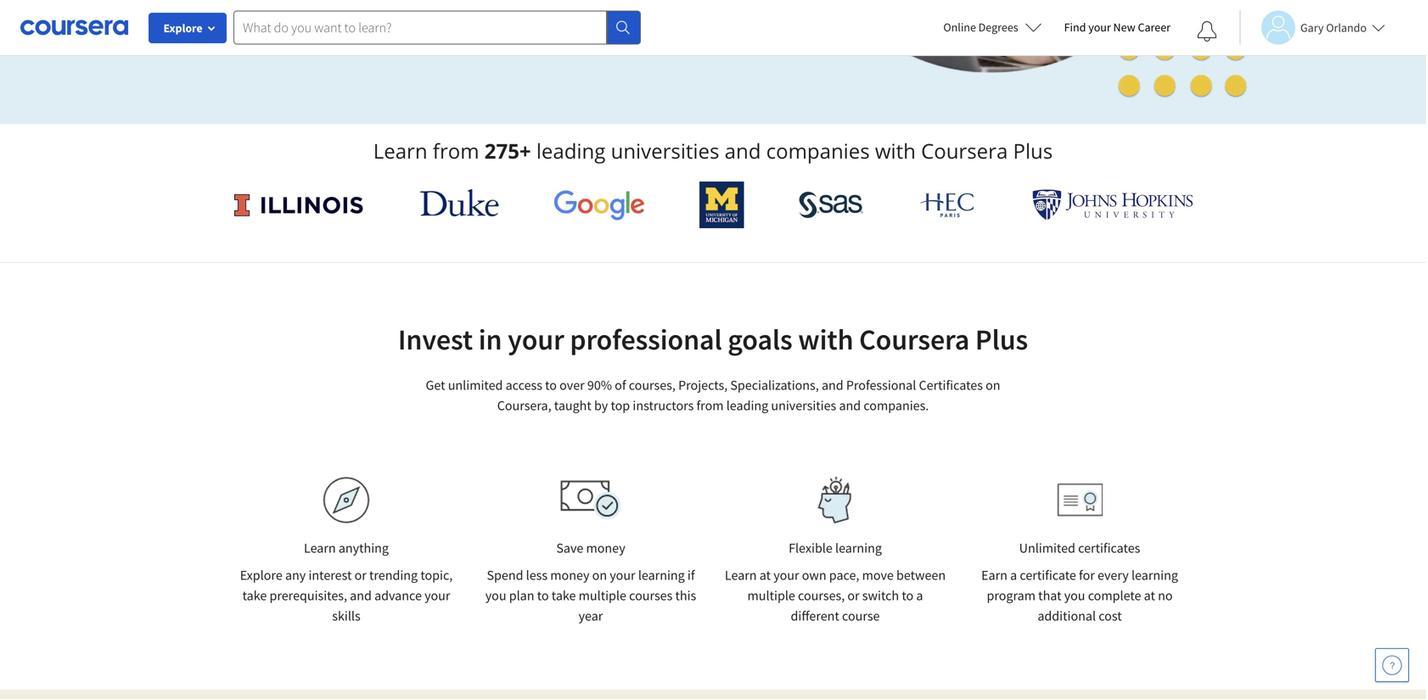 Task type: describe. For each thing, give the bounding box(es) containing it.
or inside explore any interest or trending topic, take prerequisites, and advance your skills
[[354, 567, 367, 584]]

unlimited
[[1019, 540, 1075, 557]]

coursera image
[[20, 14, 128, 41]]

no
[[1158, 587, 1173, 604]]

gary
[[1301, 20, 1324, 35]]

guarantee
[[446, 27, 507, 44]]

or $399 /year with 14-day money-back guarantee
[[221, 27, 507, 44]]

projects,
[[678, 377, 728, 394]]

learn at your own pace, move between multiple courses, or switch to a different course
[[725, 567, 946, 625]]

save
[[556, 540, 583, 557]]

0 horizontal spatial leading
[[536, 137, 606, 165]]

0 vertical spatial money
[[586, 540, 625, 557]]

earn
[[981, 567, 1008, 584]]

14-
[[328, 27, 345, 44]]

flexible
[[789, 540, 833, 557]]

0 horizontal spatial or
[[221, 27, 233, 44]]

flexible learning
[[789, 540, 882, 557]]

unlimited certificates
[[1019, 540, 1140, 557]]

specializations,
[[730, 377, 819, 394]]

in
[[479, 321, 502, 358]]

university of michigan image
[[700, 182, 744, 228]]

learn for learn at your own pace, move between multiple courses, or switch to a different course
[[725, 567, 757, 584]]

0 vertical spatial plus
[[1013, 137, 1053, 165]]

flexible learning image
[[806, 477, 865, 524]]

skills
[[332, 608, 361, 625]]

online degrees
[[943, 20, 1018, 35]]

0 horizontal spatial from
[[433, 137, 479, 165]]

0 horizontal spatial with
[[298, 27, 325, 44]]

take inside 'spend less money on your learning if you plan to take multiple courses this year'
[[552, 587, 576, 604]]

professional
[[846, 377, 916, 394]]

money-
[[370, 27, 414, 44]]

1 vertical spatial plus
[[975, 321, 1028, 358]]

back
[[414, 27, 442, 44]]

hec paris image
[[918, 188, 978, 222]]

courses, inside learn at your own pace, move between multiple courses, or switch to a different course
[[798, 587, 845, 604]]

university of illinois at urbana-champaign image
[[233, 191, 365, 219]]

additional
[[1038, 608, 1096, 625]]

invest
[[398, 321, 473, 358]]

gary orlando
[[1301, 20, 1367, 35]]

your right find
[[1088, 20, 1111, 35]]

$399
[[237, 27, 264, 44]]

that
[[1038, 587, 1062, 604]]

day
[[345, 27, 367, 44]]

topic,
[[420, 567, 453, 584]]

of
[[615, 377, 626, 394]]

different
[[791, 608, 839, 625]]

over
[[560, 377, 585, 394]]

and up university of michigan image
[[725, 137, 761, 165]]

year
[[579, 608, 603, 625]]

money inside 'spend less money on your learning if you plan to take multiple courses this year'
[[550, 567, 590, 584]]

invest in your professional goals with coursera plus
[[398, 321, 1028, 358]]

to inside 'spend less money on your learning if you plan to take multiple courses this year'
[[537, 587, 549, 604]]

trending
[[369, 567, 418, 584]]

2 vertical spatial with
[[798, 321, 854, 358]]

1 horizontal spatial learning
[[835, 540, 882, 557]]

advance
[[374, 587, 422, 604]]

get
[[426, 377, 445, 394]]

courses
[[629, 587, 673, 604]]

google image
[[553, 189, 645, 221]]

spend less money on your learning if you plan to take multiple courses this year
[[485, 567, 696, 625]]

What do you want to learn? text field
[[233, 11, 607, 45]]

between
[[896, 567, 946, 584]]

show notifications image
[[1197, 21, 1217, 42]]

universities inside get unlimited access to over 90% of courses, projects, specializations, and professional certificates on coursera, taught by top instructors from leading universities and companies.
[[771, 397, 836, 414]]

a inside learn at your own pace, move between multiple courses, or switch to a different course
[[916, 587, 923, 604]]

this
[[675, 587, 696, 604]]

help center image
[[1382, 655, 1402, 676]]

explore button
[[149, 13, 227, 43]]

save money image
[[560, 480, 621, 520]]

and down professional
[[839, 397, 861, 414]]

learn from 275+ leading universities and companies with coursera plus
[[373, 137, 1053, 165]]

on inside get unlimited access to over 90% of courses, projects, specializations, and professional certificates on coursera, taught by top instructors from leading universities and companies.
[[986, 377, 1000, 394]]

johns hopkins university image
[[1032, 189, 1194, 221]]

program
[[987, 587, 1036, 604]]

own
[[802, 567, 826, 584]]

your inside learn at your own pace, move between multiple courses, or switch to a different course
[[774, 567, 799, 584]]

learn for learn anything
[[304, 540, 336, 557]]



Task type: locate. For each thing, give the bounding box(es) containing it.
at inside the earn a certificate for every learning program that you complete at no additional cost
[[1144, 587, 1155, 604]]

for
[[1079, 567, 1095, 584]]

explore inside explore any interest or trending topic, take prerequisites, and advance your skills
[[240, 567, 282, 584]]

/year
[[264, 27, 295, 44]]

1 horizontal spatial or
[[354, 567, 367, 584]]

1 vertical spatial leading
[[726, 397, 768, 414]]

on inside 'spend less money on your learning if you plan to take multiple courses this year'
[[592, 567, 607, 584]]

switch
[[862, 587, 899, 604]]

0 vertical spatial coursera
[[921, 137, 1008, 165]]

to
[[545, 377, 557, 394], [537, 587, 549, 604], [902, 587, 914, 604]]

your inside 'spend less money on your learning if you plan to take multiple courses this year'
[[610, 567, 635, 584]]

learn inside learn at your own pace, move between multiple courses, or switch to a different course
[[725, 567, 757, 584]]

1 horizontal spatial leading
[[726, 397, 768, 414]]

1 vertical spatial explore
[[240, 567, 282, 584]]

money down save
[[550, 567, 590, 584]]

learn up interest
[[304, 540, 336, 557]]

or down anything
[[354, 567, 367, 584]]

you inside the earn a certificate for every learning program that you complete at no additional cost
[[1064, 587, 1085, 604]]

from left 275+
[[433, 137, 479, 165]]

from inside get unlimited access to over 90% of courses, projects, specializations, and professional certificates on coursera, taught by top instructors from leading universities and companies.
[[697, 397, 724, 414]]

learn
[[373, 137, 427, 165], [304, 540, 336, 557], [725, 567, 757, 584]]

explore for explore any interest or trending topic, take prerequisites, and advance your skills
[[240, 567, 282, 584]]

if
[[688, 567, 695, 584]]

0 horizontal spatial take
[[242, 587, 267, 604]]

and inside explore any interest or trending topic, take prerequisites, and advance your skills
[[350, 587, 372, 604]]

1 vertical spatial from
[[697, 397, 724, 414]]

your inside explore any interest or trending topic, take prerequisites, and advance your skills
[[425, 587, 450, 604]]

by
[[594, 397, 608, 414]]

at
[[760, 567, 771, 584], [1144, 587, 1155, 604]]

learning up pace,
[[835, 540, 882, 557]]

unlimited
[[448, 377, 503, 394]]

1 horizontal spatial multiple
[[747, 587, 795, 604]]

gary orlando button
[[1239, 11, 1385, 45]]

sas image
[[799, 191, 864, 219]]

leading up google image
[[536, 137, 606, 165]]

coursera,
[[497, 397, 551, 414]]

coursera up hec paris image
[[921, 137, 1008, 165]]

find your new career link
[[1056, 17, 1179, 38]]

1 horizontal spatial a
[[1010, 567, 1017, 584]]

0 vertical spatial on
[[986, 377, 1000, 394]]

take inside explore any interest or trending topic, take prerequisites, and advance your skills
[[242, 587, 267, 604]]

1 horizontal spatial on
[[986, 377, 1000, 394]]

top
[[611, 397, 630, 414]]

on
[[986, 377, 1000, 394], [592, 567, 607, 584]]

explore
[[163, 20, 202, 36], [240, 567, 282, 584]]

1 you from the left
[[485, 587, 506, 604]]

you inside 'spend less money on your learning if you plan to take multiple courses this year'
[[485, 587, 506, 604]]

with
[[298, 27, 325, 44], [875, 137, 916, 165], [798, 321, 854, 358]]

0 vertical spatial from
[[433, 137, 479, 165]]

your up courses
[[610, 567, 635, 584]]

get unlimited access to over 90% of courses, projects, specializations, and professional certificates on coursera, taught by top instructors from leading universities and companies.
[[426, 377, 1000, 414]]

leading down specializations,
[[726, 397, 768, 414]]

learning for spend less money on your learning if you plan to take multiple courses this year
[[638, 567, 685, 584]]

certificates
[[919, 377, 983, 394]]

learn for learn from 275+ leading universities and companies with coursera plus
[[373, 137, 427, 165]]

2 vertical spatial or
[[848, 587, 860, 604]]

find
[[1064, 20, 1086, 35]]

1 vertical spatial on
[[592, 567, 607, 584]]

career
[[1138, 20, 1171, 35]]

or up course
[[848, 587, 860, 604]]

with right companies
[[875, 137, 916, 165]]

anything
[[339, 540, 389, 557]]

0 horizontal spatial explore
[[163, 20, 202, 36]]

interest
[[309, 567, 352, 584]]

move
[[862, 567, 894, 584]]

you
[[485, 587, 506, 604], [1064, 587, 1085, 604]]

to inside learn at your own pace, move between multiple courses, or switch to a different course
[[902, 587, 914, 604]]

courses, up instructors at the left
[[629, 377, 676, 394]]

1 horizontal spatial at
[[1144, 587, 1155, 604]]

taught
[[554, 397, 592, 414]]

money right save
[[586, 540, 625, 557]]

to right 'plan'
[[537, 587, 549, 604]]

unlimited certificates image
[[1057, 483, 1103, 517]]

learning
[[835, 540, 882, 557], [638, 567, 685, 584], [1132, 567, 1178, 584]]

0 horizontal spatial learning
[[638, 567, 685, 584]]

1 horizontal spatial take
[[552, 587, 576, 604]]

complete
[[1088, 587, 1141, 604]]

online
[[943, 20, 976, 35]]

1 vertical spatial a
[[916, 587, 923, 604]]

certificates
[[1078, 540, 1140, 557]]

learn anything image
[[323, 477, 370, 524]]

1 horizontal spatial you
[[1064, 587, 1085, 604]]

coursera up professional
[[859, 321, 970, 358]]

0 vertical spatial courses,
[[629, 377, 676, 394]]

explore any interest or trending topic, take prerequisites, and advance your skills
[[240, 567, 453, 625]]

and up skills
[[350, 587, 372, 604]]

find your new career
[[1064, 20, 1171, 35]]

companies
[[766, 137, 870, 165]]

new
[[1113, 20, 1136, 35]]

to inside get unlimited access to over 90% of courses, projects, specializations, and professional certificates on coursera, taught by top instructors from leading universities and companies.
[[545, 377, 557, 394]]

universities up university of michigan image
[[611, 137, 719, 165]]

you up additional
[[1064, 587, 1085, 604]]

2 horizontal spatial learn
[[725, 567, 757, 584]]

learn right if
[[725, 567, 757, 584]]

learning inside 'spend less money on your learning if you plan to take multiple courses this year'
[[638, 567, 685, 584]]

or
[[221, 27, 233, 44], [354, 567, 367, 584], [848, 587, 860, 604]]

275+
[[485, 137, 531, 165]]

multiple inside 'spend less money on your learning if you plan to take multiple courses this year'
[[579, 587, 626, 604]]

2 horizontal spatial with
[[875, 137, 916, 165]]

spend
[[487, 567, 523, 584]]

companies.
[[864, 397, 929, 414]]

online degrees button
[[930, 8, 1056, 46]]

access
[[506, 377, 542, 394]]

2 multiple from the left
[[747, 587, 795, 604]]

0 horizontal spatial learn
[[304, 540, 336, 557]]

2 vertical spatial learn
[[725, 567, 757, 584]]

a inside the earn a certificate for every learning program that you complete at no additional cost
[[1010, 567, 1017, 584]]

0 horizontal spatial on
[[592, 567, 607, 584]]

courses,
[[629, 377, 676, 394], [798, 587, 845, 604]]

every
[[1098, 567, 1129, 584]]

a
[[1010, 567, 1017, 584], [916, 587, 923, 604]]

0 horizontal spatial at
[[760, 567, 771, 584]]

coursera
[[921, 137, 1008, 165], [859, 321, 970, 358]]

learning up courses
[[638, 567, 685, 584]]

1 horizontal spatial from
[[697, 397, 724, 414]]

multiple inside learn at your own pace, move between multiple courses, or switch to a different course
[[747, 587, 795, 604]]

1 vertical spatial learn
[[304, 540, 336, 557]]

0 vertical spatial with
[[298, 27, 325, 44]]

cost
[[1099, 608, 1122, 625]]

explore for explore
[[163, 20, 202, 36]]

instructors
[[633, 397, 694, 414]]

on right the certificates at the right bottom of page
[[986, 377, 1000, 394]]

0 vertical spatial explore
[[163, 20, 202, 36]]

1 vertical spatial courses,
[[798, 587, 845, 604]]

1 horizontal spatial universities
[[771, 397, 836, 414]]

2 horizontal spatial or
[[848, 587, 860, 604]]

less
[[526, 567, 548, 584]]

1 horizontal spatial learn
[[373, 137, 427, 165]]

multiple
[[579, 587, 626, 604], [747, 587, 795, 604]]

professional
[[570, 321, 722, 358]]

goals
[[728, 321, 793, 358]]

on down save money
[[592, 567, 607, 584]]

0 vertical spatial at
[[760, 567, 771, 584]]

to left the over
[[545, 377, 557, 394]]

prerequisites,
[[269, 587, 347, 604]]

your down topic,
[[425, 587, 450, 604]]

universities
[[611, 137, 719, 165], [771, 397, 836, 414]]

explore left the $399
[[163, 20, 202, 36]]

explore inside popup button
[[163, 20, 202, 36]]

pace,
[[829, 567, 859, 584]]

learning for earn a certificate for every learning program that you complete at no additional cost
[[1132, 567, 1178, 584]]

1 horizontal spatial explore
[[240, 567, 282, 584]]

0 vertical spatial learn
[[373, 137, 427, 165]]

0 horizontal spatial universities
[[611, 137, 719, 165]]

orlando
[[1326, 20, 1367, 35]]

to down between
[[902, 587, 914, 604]]

0 horizontal spatial multiple
[[579, 587, 626, 604]]

leading inside get unlimited access to over 90% of courses, projects, specializations, and professional certificates on coursera, taught by top instructors from leading universities and companies.
[[726, 397, 768, 414]]

0 horizontal spatial you
[[485, 587, 506, 604]]

1 vertical spatial money
[[550, 567, 590, 584]]

earn a certificate for every learning program that you complete at no additional cost
[[981, 567, 1178, 625]]

0 horizontal spatial courses,
[[629, 377, 676, 394]]

1 vertical spatial with
[[875, 137, 916, 165]]

learn up duke university image
[[373, 137, 427, 165]]

courses, inside get unlimited access to over 90% of courses, projects, specializations, and professional certificates on coursera, taught by top instructors from leading universities and companies.
[[629, 377, 676, 394]]

0 vertical spatial leading
[[536, 137, 606, 165]]

any
[[285, 567, 306, 584]]

your left the "own"
[[774, 567, 799, 584]]

1 horizontal spatial with
[[798, 321, 854, 358]]

take
[[242, 587, 267, 604], [552, 587, 576, 604]]

learn anything
[[304, 540, 389, 557]]

explore left any
[[240, 567, 282, 584]]

take left prerequisites, on the bottom left of the page
[[242, 587, 267, 604]]

0 horizontal spatial a
[[916, 587, 923, 604]]

universities down specializations,
[[771, 397, 836, 414]]

1 take from the left
[[242, 587, 267, 604]]

1 vertical spatial universities
[[771, 397, 836, 414]]

plan
[[509, 587, 534, 604]]

and left professional
[[822, 377, 844, 394]]

1 horizontal spatial courses,
[[798, 587, 845, 604]]

save money
[[556, 540, 625, 557]]

take right 'plan'
[[552, 587, 576, 604]]

2 horizontal spatial learning
[[1132, 567, 1178, 584]]

at left the no
[[1144, 587, 1155, 604]]

0 vertical spatial or
[[221, 27, 233, 44]]

course
[[842, 608, 880, 625]]

None search field
[[233, 11, 641, 45]]

or left the $399
[[221, 27, 233, 44]]

from down projects,
[[697, 397, 724, 414]]

multiple up different
[[747, 587, 795, 604]]

a down between
[[916, 587, 923, 604]]

with right the goals
[[798, 321, 854, 358]]

0 vertical spatial a
[[1010, 567, 1017, 584]]

leading
[[536, 137, 606, 165], [726, 397, 768, 414]]

plus
[[1013, 137, 1053, 165], [975, 321, 1028, 358]]

learning up the no
[[1132, 567, 1178, 584]]

at inside learn at your own pace, move between multiple courses, or switch to a different course
[[760, 567, 771, 584]]

money
[[586, 540, 625, 557], [550, 567, 590, 584]]

you down spend
[[485, 587, 506, 604]]

1 multiple from the left
[[579, 587, 626, 604]]

with left 14-
[[298, 27, 325, 44]]

your
[[1088, 20, 1111, 35], [508, 321, 564, 358], [610, 567, 635, 584], [774, 567, 799, 584], [425, 587, 450, 604]]

1 vertical spatial at
[[1144, 587, 1155, 604]]

1 vertical spatial coursera
[[859, 321, 970, 358]]

learning inside the earn a certificate for every learning program that you complete at no additional cost
[[1132, 567, 1178, 584]]

certificate
[[1020, 567, 1076, 584]]

at left the "own"
[[760, 567, 771, 584]]

1 vertical spatial or
[[354, 567, 367, 584]]

90%
[[587, 377, 612, 394]]

0 vertical spatial universities
[[611, 137, 719, 165]]

your right in
[[508, 321, 564, 358]]

multiple up year
[[579, 587, 626, 604]]

from
[[433, 137, 479, 165], [697, 397, 724, 414]]

degrees
[[979, 20, 1018, 35]]

2 take from the left
[[552, 587, 576, 604]]

a right earn
[[1010, 567, 1017, 584]]

or inside learn at your own pace, move between multiple courses, or switch to a different course
[[848, 587, 860, 604]]

2 you from the left
[[1064, 587, 1085, 604]]

duke university image
[[420, 189, 499, 216]]

courses, up different
[[798, 587, 845, 604]]



Task type: vqa. For each thing, say whether or not it's contained in the screenshot.
MASTER OF ADVANCED STUDY IN ENGINEERING
no



